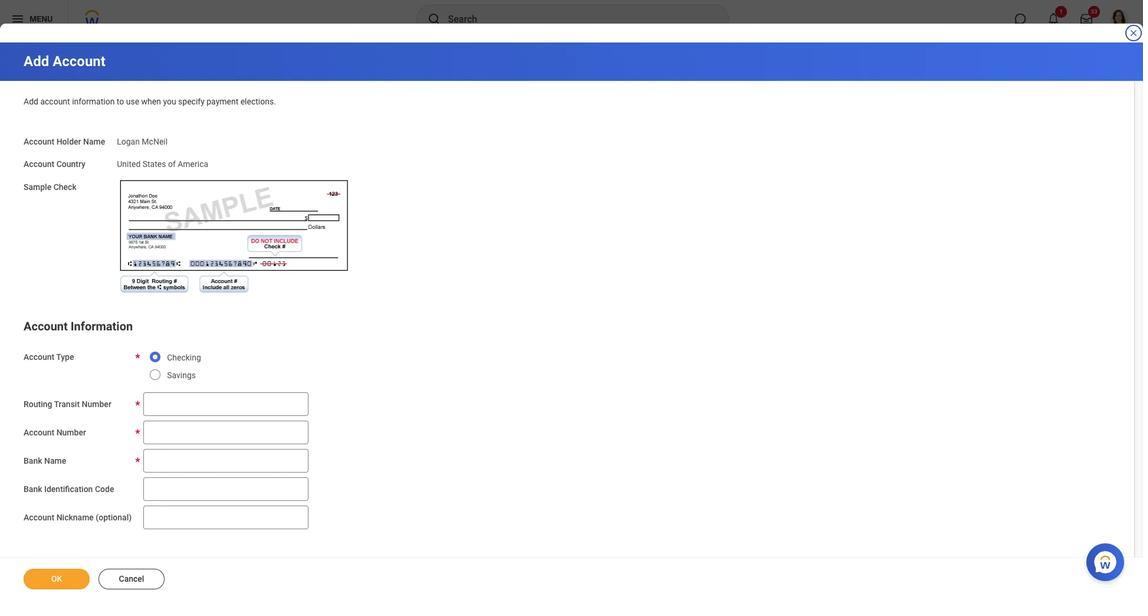 Task type: locate. For each thing, give the bounding box(es) containing it.
routing transit number
[[24, 399, 111, 409]]

notifications large image
[[1048, 13, 1060, 25]]

add left account
[[24, 97, 38, 106]]

0 vertical spatial number
[[82, 399, 111, 409]]

check
[[54, 182, 77, 192]]

1 vertical spatial number
[[56, 428, 86, 437]]

bank for bank identification code
[[24, 484, 42, 494]]

account left type
[[24, 352, 54, 362]]

Bank Name text field
[[144, 449, 309, 473]]

bank down account number
[[24, 456, 42, 465]]

1 vertical spatial bank
[[24, 484, 42, 494]]

bank
[[24, 456, 42, 465], [24, 484, 42, 494]]

add for add account
[[24, 53, 49, 70]]

add
[[24, 53, 49, 70], [24, 97, 38, 106]]

name
[[83, 137, 105, 146], [44, 456, 66, 465]]

states
[[143, 160, 166, 169]]

2 add from the top
[[24, 97, 38, 106]]

1 vertical spatial name
[[44, 456, 66, 465]]

account
[[53, 53, 106, 70], [24, 137, 54, 146], [24, 160, 54, 169], [24, 319, 68, 333], [24, 352, 54, 362], [24, 428, 54, 437], [24, 513, 54, 522]]

add up account
[[24, 53, 49, 70]]

Routing Transit Number text field
[[144, 392, 309, 416]]

ok
[[51, 574, 62, 584]]

name inside 'account information' group
[[44, 456, 66, 465]]

0 vertical spatial name
[[83, 137, 105, 146]]

ok button
[[24, 569, 90, 590]]

account down routing
[[24, 428, 54, 437]]

bank for bank name
[[24, 456, 42, 465]]

account up account type
[[24, 319, 68, 333]]

2 bank from the top
[[24, 484, 42, 494]]

number right transit
[[82, 399, 111, 409]]

identification
[[44, 484, 93, 494]]

0 vertical spatial add
[[24, 53, 49, 70]]

account up sample
[[24, 160, 54, 169]]

use
[[126, 97, 139, 106]]

1 add from the top
[[24, 53, 49, 70]]

elections.
[[241, 97, 276, 106]]

name down account number
[[44, 456, 66, 465]]

close add account image
[[1130, 28, 1139, 38]]

number
[[82, 399, 111, 409], [56, 428, 86, 437]]

name right holder
[[83, 137, 105, 146]]

bank down bank name
[[24, 484, 42, 494]]

transit
[[54, 399, 80, 409]]

account for information
[[24, 319, 68, 333]]

Account Number text field
[[144, 421, 309, 444]]

to
[[117, 97, 124, 106]]

checking
[[167, 353, 201, 362]]

1 horizontal spatial name
[[83, 137, 105, 146]]

number down routing transit number
[[56, 428, 86, 437]]

when
[[141, 97, 161, 106]]

account nickname (optional)
[[24, 513, 132, 522]]

type
[[56, 352, 74, 362]]

logan mcneil element
[[117, 134, 168, 146]]

Account Nickname (optional) text field
[[144, 506, 309, 529]]

payment
[[207, 97, 239, 106]]

0 horizontal spatial name
[[44, 456, 66, 465]]

1 vertical spatial add
[[24, 97, 38, 106]]

profile logan mcneil element
[[1104, 6, 1137, 32]]

you
[[163, 97, 176, 106]]

account for type
[[24, 352, 54, 362]]

account up information
[[53, 53, 106, 70]]

1 bank from the top
[[24, 456, 42, 465]]

nickname
[[56, 513, 94, 522]]

account type option group
[[144, 345, 208, 388]]

account information button
[[24, 319, 133, 333]]

0 vertical spatial bank
[[24, 456, 42, 465]]

account up account country
[[24, 137, 54, 146]]

add account
[[24, 53, 106, 70]]

bank identification code
[[24, 484, 114, 494]]

account left nickname
[[24, 513, 54, 522]]

country
[[56, 160, 85, 169]]

account country
[[24, 160, 85, 169]]



Task type: describe. For each thing, give the bounding box(es) containing it.
inbox large image
[[1081, 13, 1093, 25]]

account type
[[24, 352, 74, 362]]

account for country
[[24, 160, 54, 169]]

logan mcneil
[[117, 137, 168, 146]]

account number
[[24, 428, 86, 437]]

specify
[[178, 97, 205, 106]]

add account main content
[[0, 42, 1144, 600]]

united
[[117, 160, 141, 169]]

account
[[40, 97, 70, 106]]

account for holder
[[24, 137, 54, 146]]

sample check
[[24, 182, 77, 192]]

account information
[[24, 319, 133, 333]]

add account information to use when you specify payment elections.
[[24, 97, 276, 106]]

of
[[168, 160, 176, 169]]

(optional)
[[96, 513, 132, 522]]

routing
[[24, 399, 52, 409]]

logan
[[117, 137, 140, 146]]

account for nickname
[[24, 513, 54, 522]]

cancel button
[[99, 569, 165, 590]]

code
[[95, 484, 114, 494]]

holder
[[56, 137, 81, 146]]

search image
[[427, 12, 441, 26]]

mcneil
[[142, 137, 168, 146]]

account for number
[[24, 428, 54, 437]]

sample
[[24, 182, 51, 192]]

savings
[[167, 370, 196, 380]]

america
[[178, 160, 208, 169]]

united states of america element
[[117, 157, 208, 169]]

cancel
[[119, 574, 144, 584]]

bank name
[[24, 456, 66, 465]]

workday assistant region
[[1087, 539, 1130, 581]]

add account dialog
[[0, 0, 1144, 600]]

Bank Identification Code text field
[[144, 477, 309, 501]]

information
[[71, 319, 133, 333]]

united states of america
[[117, 160, 208, 169]]

account information group
[[24, 317, 1120, 529]]

sample check: united states of america image
[[117, 175, 353, 300]]

add for add account information to use when you specify payment elections.
[[24, 97, 38, 106]]

information
[[72, 97, 115, 106]]

account holder name
[[24, 137, 105, 146]]



Task type: vqa. For each thing, say whether or not it's contained in the screenshot.
the left Development
no



